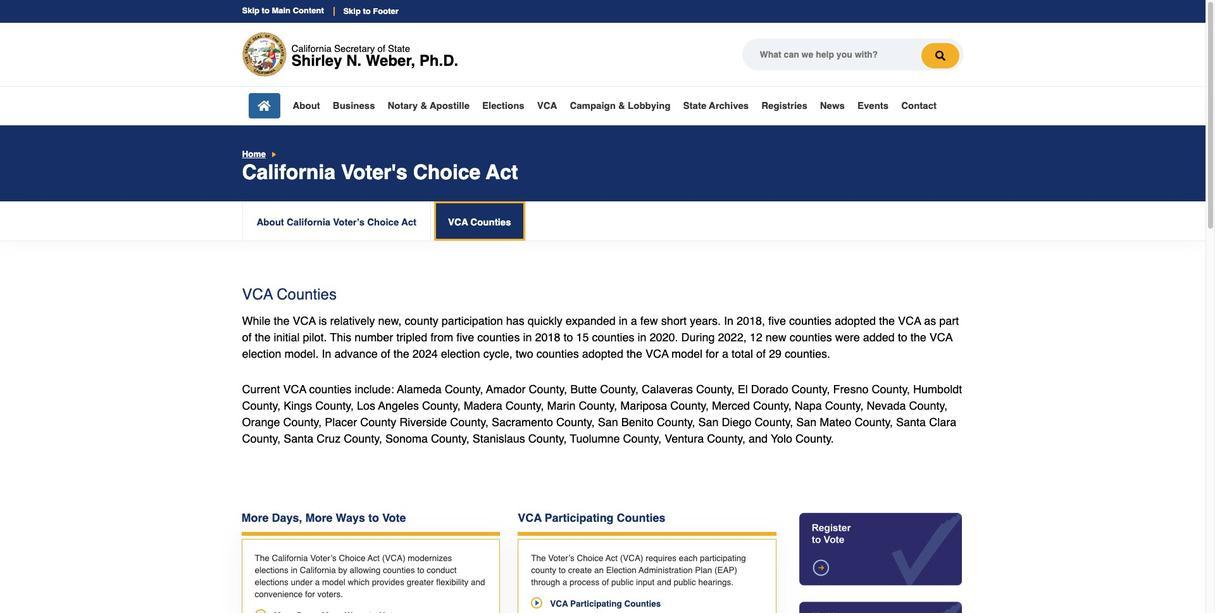Task type: describe. For each thing, give the bounding box(es) containing it.
news link
[[821, 100, 845, 111]]

create
[[569, 565, 592, 575]]

& for apostille
[[421, 100, 428, 111]]

(vca) inside the california voter's choice act (vca) modernizes elections in california by allowing counties to conduct elections under a model which provides greater flexibility and convenience for voters.
[[382, 553, 406, 563]]

news
[[821, 100, 845, 111]]

number
[[355, 330, 393, 344]]

choice for home california voter's choice act
[[413, 160, 481, 184]]

the voter's choice act (vca) requires each participating county to create an election administration plan (eap) through a process of public input and public hearings.
[[532, 553, 746, 587]]

vote
[[382, 511, 406, 524]]

alameda
[[397, 382, 442, 396]]

california for home california voter's choice act
[[242, 160, 336, 184]]

the up added
[[880, 314, 896, 327]]

of inside california secretary of state shirley n. weber, ph.d.
[[378, 43, 386, 54]]

expanded
[[566, 314, 616, 327]]

which
[[348, 577, 370, 587]]

15
[[577, 330, 589, 344]]

counties.
[[785, 347, 831, 360]]

county, up madera
[[445, 382, 483, 396]]

0 horizontal spatial adopted
[[583, 347, 624, 360]]

1 horizontal spatial five
[[769, 314, 787, 327]]

skip for skip to footer
[[344, 6, 361, 16]]

notary & apostille link
[[388, 100, 470, 111]]

shirley n. weber, ph.d. banner
[[0, 0, 1206, 125]]

flexibility
[[436, 577, 469, 587]]

added
[[864, 330, 895, 344]]

voters.
[[318, 590, 343, 599]]

act inside the voter's choice act (vca) requires each participating county to create an election administration plan (eap) through a process of public input and public hearings.
[[606, 553, 618, 563]]

state inside california secretary of state shirley n. weber, ph.d.
[[388, 43, 410, 54]]

to inside the voter's choice act (vca) requires each participating county to create an election administration plan (eap) through a process of public input and public hearings.
[[559, 565, 566, 575]]

while the vca is relatively new, county participation has quickly expanded in a few short years. in 2018, five counties adopted the vca as part of the initial pilot. this number tripled from five counties in 2018 to 15 counties in 2020. during 2022, 12 new counties were added to the vca election model. in advance of the 2024 election cycle, two counties adopted the vca model for a total of 29 counties.
[[242, 314, 960, 360]]

campaign & lobbying link
[[570, 100, 671, 111]]

vca counties link
[[434, 201, 525, 241]]

election
[[607, 565, 637, 575]]

county, down sacramento at the bottom left of page
[[529, 432, 567, 445]]

tab list inside 'vca counties' main content
[[242, 201, 529, 241]]

is
[[319, 314, 327, 327]]

this
[[330, 330, 352, 344]]

allowing
[[350, 565, 381, 575]]

county, up nevada
[[872, 382, 911, 396]]

humboldt
[[914, 382, 963, 396]]

29
[[769, 347, 782, 360]]

administration
[[639, 565, 693, 575]]

sonoma
[[386, 432, 428, 445]]

choice for about california voter's choice act
[[367, 216, 399, 227]]

weber,
[[366, 52, 416, 70]]

choice for the california voter's choice act (vca) modernizes elections in california by allowing counties to conduct elections under a model which provides greater flexibility and convenience for voters.
[[339, 553, 366, 563]]

benito
[[622, 415, 654, 429]]

1 elections from the top
[[255, 565, 289, 575]]

during
[[682, 330, 715, 344]]

los
[[357, 399, 376, 412]]

fresno
[[834, 382, 869, 396]]

amador
[[486, 382, 526, 396]]

act for the california voter's choice act (vca) modernizes elections in california by allowing counties to conduct elections under a model which provides greater flexibility and convenience for voters.
[[368, 553, 380, 563]]

county, up mariposa
[[600, 382, 639, 396]]

model inside while the vca is relatively new, county participation has quickly expanded in a few short years. in 2018, five counties adopted the vca as part of the initial pilot. this number tripled from five counties in 2018 to 15 counties in 2020. during 2022, 12 new counties were added to the vca election model. in advance of the 2024 election cycle, two counties adopted the vca model for a total of 29 counties.
[[672, 347, 703, 360]]

archives
[[709, 100, 749, 111]]

1 public from the left
[[612, 577, 634, 587]]

register to vote image
[[798, 510, 964, 587]]

napa
[[795, 399, 822, 412]]

while
[[242, 314, 271, 327]]

0 horizontal spatial santa
[[284, 432, 314, 445]]

vca counties main content
[[0, 201, 1206, 613]]

county inside while the vca is relatively new, county participation has quickly expanded in a few short years. in 2018, five counties adopted the vca as part of the initial pilot. this number tripled from five counties in 2018 to 15 counties in 2020. during 2022, 12 new counties were added to the vca election model. in advance of the 2024 election cycle, two counties adopted the vca model for a total of 29 counties.
[[405, 314, 439, 327]]

sacramento
[[492, 415, 554, 429]]

under
[[291, 577, 313, 587]]

elections link
[[483, 100, 525, 111]]

modernizes
[[408, 553, 452, 563]]

in inside the california voter's choice act (vca) modernizes elections in california by allowing counties to conduct elections under a model which provides greater flexibility and convenience for voters.
[[291, 565, 298, 575]]

to inside the california voter's choice act (vca) modernizes elections in california by allowing counties to conduct elections under a model which provides greater flexibility and convenience for voters.
[[417, 565, 425, 575]]

kings
[[284, 399, 312, 412]]

about california voter's choice act
[[257, 216, 417, 227]]

about for about california voter's choice act
[[257, 216, 284, 227]]

diego
[[722, 415, 752, 429]]

county, down humboldt
[[910, 399, 948, 412]]

initial
[[274, 330, 300, 344]]

days,
[[272, 511, 302, 524]]

pilot.
[[303, 330, 327, 344]]

(eap)
[[715, 565, 738, 575]]

skip to main content
[[242, 6, 324, 15]]

the down 'while'
[[255, 330, 271, 344]]

convenience
[[255, 590, 303, 599]]

secretary
[[334, 43, 375, 54]]

county, down kings
[[283, 415, 322, 429]]

the for vca
[[532, 553, 546, 563]]

state archives link
[[684, 100, 749, 111]]

to left main
[[262, 6, 270, 15]]

from
[[431, 330, 454, 344]]

more days, more ways to vote
[[242, 511, 406, 524]]

county, up placer
[[316, 399, 354, 412]]

0 vertical spatial participating
[[545, 511, 614, 524]]

dorado
[[752, 382, 789, 396]]

2 more from the left
[[306, 511, 333, 524]]

1 more from the left
[[242, 511, 269, 524]]

has
[[506, 314, 525, 327]]

vca inside tab list
[[448, 216, 468, 227]]

the great seal of the state of california image
[[242, 32, 287, 77]]

county, up orange
[[242, 399, 281, 412]]

state archives
[[684, 100, 749, 111]]

california inside california secretary of state shirley n. weber, ph.d.
[[292, 43, 332, 54]]

orange
[[242, 415, 280, 429]]

1 horizontal spatial santa
[[897, 415, 927, 429]]

california for about california voter's choice act
[[287, 216, 331, 227]]

process
[[570, 577, 600, 587]]

include:
[[355, 382, 394, 396]]

california for the california voter's choice act (vca) modernizes elections in california by allowing counties to conduct elections under a model which provides greater flexibility and convenience for voters.
[[272, 553, 308, 563]]

the up the initial
[[274, 314, 290, 327]]

registries
[[762, 100, 808, 111]]

about california voter's choice act link
[[243, 201, 431, 241]]

for inside while the vca is relatively new, county participation has quickly expanded in a few short years. in 2018, five counties adopted the vca as part of the initial pilot. this number tripled from five counties in 2018 to 15 counties in 2020. during 2022, 12 new counties were added to the vca election model. in advance of the 2024 election cycle, two counties adopted the vca model for a total of 29 counties.
[[706, 347, 719, 360]]

1 san from the left
[[598, 415, 619, 429]]

input
[[637, 577, 655, 587]]

a inside the california voter's choice act (vca) modernizes elections in california by allowing counties to conduct elections under a model which provides greater flexibility and convenience for voters.
[[315, 577, 320, 587]]

tripled
[[397, 330, 428, 344]]

2018,
[[737, 314, 766, 327]]

& for lobbying
[[619, 100, 626, 111]]

county, down marin
[[557, 415, 595, 429]]

calaveras
[[642, 382, 693, 396]]

home link
[[242, 150, 266, 159]]

vca participating counties inside vca participating counties link
[[551, 599, 661, 609]]

were
[[836, 330, 861, 344]]

short
[[662, 314, 687, 327]]

county inside the voter's choice act (vca) requires each participating county to create an election administration plan (eap) through a process of public input and public hearings.
[[532, 565, 557, 575]]

and inside the voter's choice act (vca) requires each participating county to create an election administration plan (eap) through a process of public input and public hearings.
[[657, 577, 672, 587]]

county, up marin
[[529, 382, 568, 396]]

county, down benito
[[624, 432, 662, 445]]

(vca) inside the voter's choice act (vca) requires each participating county to create an election administration plan (eap) through a process of public input and public hearings.
[[621, 553, 644, 563]]

contact link
[[902, 100, 937, 111]]

conduct
[[427, 565, 457, 575]]

angeles
[[378, 399, 419, 412]]

vca participating counties link
[[532, 598, 661, 610]]

voter's
[[341, 160, 408, 184]]

1 vertical spatial in
[[322, 347, 332, 360]]



Task type: vqa. For each thing, say whether or not it's contained in the screenshot.
hearings.
yes



Task type: locate. For each thing, give the bounding box(es) containing it.
about for about link
[[293, 100, 320, 111]]

more left days,
[[242, 511, 269, 524]]

model up voters.
[[322, 577, 346, 587]]

in up 2022,
[[724, 314, 734, 327]]

choice inside tab list
[[367, 216, 399, 227]]

a right through on the bottom left of the page
[[563, 577, 568, 587]]

participating
[[700, 553, 746, 563]]

to up the greater
[[417, 565, 425, 575]]

0 horizontal spatial and
[[471, 577, 485, 587]]

placer
[[325, 415, 357, 429]]

for
[[706, 347, 719, 360], [305, 590, 315, 599]]

choice inside home california voter's choice act
[[413, 160, 481, 184]]

skip left the footer
[[344, 6, 361, 16]]

12
[[750, 330, 763, 344]]

0 vertical spatial for
[[706, 347, 719, 360]]

voter's inside the voter's choice act (vca) requires each participating county to create an election administration plan (eap) through a process of public input and public hearings.
[[549, 553, 575, 563]]

1 vertical spatial elections
[[255, 577, 289, 587]]

vca counties inside tab panel
[[242, 286, 337, 303]]

about inside menu
[[293, 100, 320, 111]]

for down under
[[305, 590, 315, 599]]

1 vertical spatial five
[[457, 330, 475, 344]]

county, down 'fresno'
[[826, 399, 864, 412]]

the up through on the bottom left of the page
[[532, 553, 546, 563]]

elections
[[255, 565, 289, 575], [255, 577, 289, 587]]

more left ways
[[306, 511, 333, 524]]

public down 'plan'
[[674, 577, 696, 587]]

1 horizontal spatial adopted
[[835, 314, 877, 327]]

county, down diego
[[708, 432, 746, 445]]

1 the from the left
[[255, 553, 270, 563]]

0 horizontal spatial five
[[457, 330, 475, 344]]

about
[[293, 100, 320, 111], [257, 216, 284, 227]]

in up "two" at bottom
[[523, 330, 532, 344]]

0 horizontal spatial for
[[305, 590, 315, 599]]

county, up yolo
[[755, 415, 794, 429]]

0 vertical spatial santa
[[897, 415, 927, 429]]

counties
[[790, 314, 832, 327], [478, 330, 520, 344], [592, 330, 635, 344], [790, 330, 833, 344], [537, 347, 579, 360], [309, 382, 352, 396], [383, 565, 415, 575]]

my voter status image
[[798, 600, 964, 613]]

public
[[612, 577, 634, 587], [674, 577, 696, 587]]

1 horizontal spatial model
[[672, 347, 703, 360]]

1 horizontal spatial vca counties
[[448, 216, 511, 227]]

0 horizontal spatial &
[[421, 100, 428, 111]]

the down tripled at the bottom of page
[[394, 347, 410, 360]]

0 horizontal spatial san
[[598, 415, 619, 429]]

1 horizontal spatial &
[[619, 100, 626, 111]]

state inside menu
[[684, 100, 707, 111]]

el
[[738, 382, 748, 396]]

1 vertical spatial model
[[322, 577, 346, 587]]

california
[[292, 43, 332, 54], [242, 160, 336, 184], [287, 216, 331, 227], [272, 553, 308, 563], [300, 565, 336, 575]]

county, down butte
[[579, 399, 618, 412]]

voter's for about
[[333, 216, 365, 227]]

and right 'flexibility'
[[471, 577, 485, 587]]

two
[[516, 347, 534, 360]]

contact
[[902, 100, 937, 111]]

to right added
[[899, 330, 908, 344]]

3 san from the left
[[797, 415, 817, 429]]

1 (vca) from the left
[[382, 553, 406, 563]]

the inside the california voter's choice act (vca) modernizes elections in california by allowing counties to conduct elections under a model which provides greater flexibility and convenience for voters.
[[255, 553, 270, 563]]

county up tripled at the bottom of page
[[405, 314, 439, 327]]

1 horizontal spatial for
[[706, 347, 719, 360]]

more
[[242, 511, 269, 524], [306, 511, 333, 524]]

county
[[361, 415, 397, 429]]

skip left main
[[242, 6, 260, 15]]

santa down nevada
[[897, 415, 927, 429]]

1 horizontal spatial and
[[657, 577, 672, 587]]

tuolumne
[[570, 432, 620, 445]]

the down as
[[911, 330, 927, 344]]

& left lobbying
[[619, 100, 626, 111]]

san down napa
[[797, 415, 817, 429]]

2 the from the left
[[532, 553, 546, 563]]

skip-content element
[[242, 6, 964, 16]]

tab list containing about california voter's choice act
[[242, 201, 529, 241]]

notary & apostille
[[388, 100, 470, 111]]

main
[[272, 6, 291, 15]]

2 horizontal spatial san
[[797, 415, 817, 429]]

1 vertical spatial adopted
[[583, 347, 624, 360]]

events link
[[858, 100, 889, 111]]

1 vertical spatial for
[[305, 590, 315, 599]]

1 horizontal spatial san
[[699, 415, 719, 429]]

1 horizontal spatial about
[[293, 100, 320, 111]]

0 vertical spatial elections
[[255, 565, 289, 575]]

clara
[[930, 415, 957, 429]]

county, down dorado
[[754, 399, 792, 412]]

participation
[[442, 314, 503, 327]]

0 vertical spatial about
[[293, 100, 320, 111]]

plan
[[695, 565, 713, 575]]

1 horizontal spatial county
[[532, 565, 557, 575]]

choice inside the voter's choice act (vca) requires each participating county to create an election administration plan (eap) through a process of public input and public hearings.
[[577, 553, 604, 563]]

2 san from the left
[[699, 415, 719, 429]]

business
[[333, 100, 375, 111]]

act for home california voter's choice act
[[486, 160, 518, 184]]

county
[[405, 314, 439, 327], [532, 565, 557, 575]]

santa left cruz
[[284, 432, 314, 445]]

and
[[749, 432, 768, 445], [471, 577, 485, 587], [657, 577, 672, 587]]

state left archives
[[684, 100, 707, 111]]

about link
[[293, 100, 320, 111]]

county, up sacramento at the bottom left of page
[[506, 399, 544, 412]]

merced
[[712, 399, 750, 412]]

1 horizontal spatial public
[[674, 577, 696, 587]]

advance
[[335, 347, 378, 360]]

county, down the county
[[344, 432, 383, 445]]

of inside the voter's choice act (vca) requires each participating county to create an election administration plan (eap) through a process of public input and public hearings.
[[602, 577, 609, 587]]

requires
[[646, 553, 677, 563]]

1 horizontal spatial state
[[684, 100, 707, 111]]

0 horizontal spatial election
[[242, 347, 282, 360]]

election down from
[[441, 347, 481, 360]]

of down number
[[381, 347, 391, 360]]

adopted down 15 on the left bottom of page
[[583, 347, 624, 360]]

voter's up the "create"
[[549, 553, 575, 563]]

0 horizontal spatial the
[[255, 553, 270, 563]]

1 vertical spatial santa
[[284, 432, 314, 445]]

0 horizontal spatial about
[[257, 216, 284, 227]]

home california voter's choice act
[[242, 150, 518, 184]]

0 horizontal spatial county
[[405, 314, 439, 327]]

1 vertical spatial county
[[532, 565, 557, 575]]

county, down nevada
[[855, 415, 894, 429]]

vca participating counties down process
[[551, 599, 661, 609]]

0 vertical spatial state
[[388, 43, 410, 54]]

choice down the voter's
[[367, 216, 399, 227]]

0 horizontal spatial in
[[322, 347, 332, 360]]

county, down madera
[[450, 415, 489, 429]]

menu inside shirley n. weber, ph.d. banner
[[249, 93, 937, 118]]

of right secretary
[[378, 43, 386, 54]]

a right under
[[315, 577, 320, 587]]

1 vertical spatial vca counties
[[242, 286, 337, 303]]

total
[[732, 347, 754, 360]]

for inside the california voter's choice act (vca) modernizes elections in california by allowing counties to conduct elections under a model which provides greater flexibility and convenience for voters.
[[305, 590, 315, 599]]

menu
[[249, 93, 937, 118]]

content
[[293, 6, 324, 15]]

0 vertical spatial in
[[724, 314, 734, 327]]

2 election from the left
[[441, 347, 481, 360]]

of left 29 at the bottom of the page
[[757, 347, 766, 360]]

election down the initial
[[242, 347, 282, 360]]

(vca) up election
[[621, 553, 644, 563]]

menu containing about
[[249, 93, 937, 118]]

in up under
[[291, 565, 298, 575]]

counties inside tab panel
[[277, 286, 337, 303]]

county, down riverside
[[431, 432, 470, 445]]

1 horizontal spatial in
[[724, 314, 734, 327]]

county, down calaveras
[[671, 399, 709, 412]]

choice up by
[[339, 553, 366, 563]]

to left the "create"
[[559, 565, 566, 575]]

vca inside current vca counties include: alameda county, amador county, butte county, calaveras county, el dorado county, fresno county, humboldt county, kings county, los angeles county, madera county, marin county, mariposa county, merced county, napa county, nevada county, orange county, placer county riverside county, sacramento county, san benito county, san diego county, san mateo county, santa clara county, santa cruz county, sonoma county, stanislaus county, tuolumne county, ventura county, and yolo county.
[[283, 382, 307, 396]]

and down administration
[[657, 577, 672, 587]]

choice up an
[[577, 553, 604, 563]]

and inside current vca counties include: alameda county, amador county, butte county, calaveras county, el dorado county, fresno county, humboldt county, kings county, los angeles county, madera county, marin county, mariposa county, merced county, napa county, nevada county, orange county, placer county riverside county, sacramento county, san benito county, san diego county, san mateo county, santa clara county, santa cruz county, sonoma county, stanislaus county, tuolumne county, ventura county, and yolo county.
[[749, 432, 768, 445]]

n.
[[347, 52, 362, 70]]

the down few
[[627, 347, 643, 360]]

0 horizontal spatial more
[[242, 511, 269, 524]]

ph.d.
[[420, 52, 459, 70]]

2 public from the left
[[674, 577, 696, 587]]

greater
[[407, 577, 434, 587]]

county, up merced
[[697, 382, 735, 396]]

participating down process
[[571, 599, 622, 609]]

current
[[242, 382, 280, 396]]

0 vertical spatial adopted
[[835, 314, 877, 327]]

an
[[595, 565, 604, 575]]

the inside the voter's choice act (vca) requires each participating county to create an election administration plan (eap) through a process of public input and public hearings.
[[532, 553, 546, 563]]

about inside 'vca counties' main content
[[257, 216, 284, 227]]

to left vote
[[369, 511, 379, 524]]

to left the footer
[[363, 6, 371, 16]]

election
[[242, 347, 282, 360], [441, 347, 481, 360]]

a
[[631, 314, 638, 327], [723, 347, 729, 360], [315, 577, 320, 587], [563, 577, 568, 587]]

registries link
[[762, 100, 808, 111]]

1 horizontal spatial the
[[532, 553, 546, 563]]

voter's for the
[[311, 553, 337, 563]]

in down pilot.
[[322, 347, 332, 360]]

act up vca counties link
[[486, 160, 518, 184]]

shirley
[[292, 52, 342, 70]]

voter's up under
[[311, 553, 337, 563]]

stanislaus
[[473, 432, 526, 445]]

to left 15 on the left bottom of page
[[564, 330, 573, 344]]

0 horizontal spatial public
[[612, 577, 634, 587]]

What can we help you with? text field
[[743, 39, 964, 70]]

few
[[641, 314, 659, 327]]

1 horizontal spatial election
[[441, 347, 481, 360]]

and inside the california voter's choice act (vca) modernizes elections in california by allowing counties to conduct elections under a model which provides greater flexibility and convenience for voters.
[[471, 577, 485, 587]]

county, up riverside
[[422, 399, 461, 412]]

1 vertical spatial about
[[257, 216, 284, 227]]

(vca)
[[382, 553, 406, 563], [621, 553, 644, 563]]

vca participating counties up an
[[518, 511, 666, 524]]

1 horizontal spatial skip
[[344, 6, 361, 16]]

counties inside the california voter's choice act (vca) modernizes elections in california by allowing counties to conduct elections under a model which provides greater flexibility and convenience for voters.
[[383, 565, 415, 575]]

choice inside the california voter's choice act (vca) modernizes elections in california by allowing counties to conduct elections under a model which provides greater flexibility and convenience for voters.
[[339, 553, 366, 563]]

vca link
[[538, 100, 558, 111]]

county,
[[445, 382, 483, 396], [529, 382, 568, 396], [600, 382, 639, 396], [697, 382, 735, 396], [792, 382, 831, 396], [872, 382, 911, 396], [242, 399, 281, 412], [316, 399, 354, 412], [422, 399, 461, 412], [506, 399, 544, 412], [579, 399, 618, 412], [671, 399, 709, 412], [754, 399, 792, 412], [826, 399, 864, 412], [910, 399, 948, 412], [283, 415, 322, 429], [450, 415, 489, 429], [557, 415, 595, 429], [657, 415, 696, 429], [755, 415, 794, 429], [855, 415, 894, 429], [242, 432, 281, 445], [344, 432, 383, 445], [431, 432, 470, 445], [529, 432, 567, 445], [624, 432, 662, 445], [708, 432, 746, 445]]

tab list
[[242, 201, 529, 241]]

of
[[378, 43, 386, 54], [242, 330, 252, 344], [381, 347, 391, 360], [757, 347, 766, 360], [602, 577, 609, 587]]

1 vertical spatial participating
[[571, 599, 622, 609]]

mateo
[[820, 415, 852, 429]]

new,
[[378, 314, 402, 327]]

home
[[242, 150, 266, 159]]

2018
[[535, 330, 561, 344]]

butte
[[571, 382, 597, 396]]

counties
[[471, 216, 511, 227], [277, 286, 337, 303], [617, 511, 666, 524], [625, 599, 661, 609]]

1 & from the left
[[421, 100, 428, 111]]

santa
[[897, 415, 927, 429], [284, 432, 314, 445]]

model down during
[[672, 347, 703, 360]]

0 vertical spatial five
[[769, 314, 787, 327]]

0 vertical spatial county
[[405, 314, 439, 327]]

0 vertical spatial vca participating counties
[[518, 511, 666, 524]]

for down during
[[706, 347, 719, 360]]

the california voter's choice act (vca) modernizes elections in california by allowing counties to conduct elections under a model which provides greater flexibility and convenience for voters.
[[255, 553, 485, 599]]

in down few
[[638, 330, 647, 344]]

public down election
[[612, 577, 634, 587]]

cycle,
[[484, 347, 513, 360]]

five down participation
[[457, 330, 475, 344]]

voter's inside the california voter's choice act (vca) modernizes elections in california by allowing counties to conduct elections under a model which provides greater flexibility and convenience for voters.
[[311, 553, 337, 563]]

in left few
[[619, 314, 628, 327]]

model inside the california voter's choice act (vca) modernizes elections in california by allowing counties to conduct elections under a model which provides greater flexibility and convenience for voters.
[[322, 577, 346, 587]]

of down an
[[602, 577, 609, 587]]

county, up the ventura
[[657, 415, 696, 429]]

participating up the "create"
[[545, 511, 614, 524]]

0 vertical spatial model
[[672, 347, 703, 360]]

2 (vca) from the left
[[621, 553, 644, 563]]

campaign
[[570, 100, 616, 111]]

choice up vca counties link
[[413, 160, 481, 184]]

act inside home california voter's choice act
[[486, 160, 518, 184]]

0 horizontal spatial state
[[388, 43, 410, 54]]

1 horizontal spatial more
[[306, 511, 333, 524]]

county, up napa
[[792, 382, 831, 396]]

vca counties
[[448, 216, 511, 227], [242, 286, 337, 303]]

to
[[262, 6, 270, 15], [363, 6, 371, 16], [564, 330, 573, 344], [899, 330, 908, 344], [369, 511, 379, 524], [417, 565, 425, 575], [559, 565, 566, 575]]

(vca) up provides at the bottom of page
[[382, 553, 406, 563]]

&
[[421, 100, 428, 111], [619, 100, 626, 111]]

county up through on the bottom left of the page
[[532, 565, 557, 575]]

act up allowing
[[368, 553, 380, 563]]

0 horizontal spatial model
[[322, 577, 346, 587]]

mariposa
[[621, 399, 668, 412]]

adopted up were
[[835, 314, 877, 327]]

2 & from the left
[[619, 100, 626, 111]]

skip for skip to main content
[[242, 6, 260, 15]]

vca inside menu
[[538, 100, 558, 111]]

0 vertical spatial vca counties
[[448, 216, 511, 227]]

san down merced
[[699, 415, 719, 429]]

model
[[672, 347, 703, 360], [322, 577, 346, 587]]

1 horizontal spatial (vca)
[[621, 553, 644, 563]]

act down the voter's
[[402, 216, 417, 227]]

riverside
[[400, 415, 447, 429]]

1 vertical spatial vca participating counties
[[551, 599, 661, 609]]

county, down orange
[[242, 432, 281, 445]]

act inside the california voter's choice act (vca) modernizes elections in california by allowing counties to conduct elections under a model which provides greater flexibility and convenience for voters.
[[368, 553, 380, 563]]

2 horizontal spatial and
[[749, 432, 768, 445]]

marin
[[547, 399, 576, 412]]

2 elections from the top
[[255, 577, 289, 587]]

the up convenience
[[255, 553, 270, 563]]

2022,
[[719, 330, 747, 344]]

as
[[925, 314, 937, 327]]

0 horizontal spatial (vca)
[[382, 553, 406, 563]]

years.
[[690, 314, 721, 327]]

counties inside current vca counties include: alameda county, amador county, butte county, calaveras county, el dorado county, fresno county, humboldt county, kings county, los angeles county, madera county, marin county, mariposa county, merced county, napa county, nevada county, orange county, placer county riverside county, sacramento county, san benito county, san diego county, san mateo county, santa clara county, santa cruz county, sonoma county, stanislaus county, tuolumne county, ventura county, and yolo county.
[[309, 382, 352, 396]]

in
[[724, 314, 734, 327], [322, 347, 332, 360]]

new
[[766, 330, 787, 344]]

0 horizontal spatial vca counties
[[242, 286, 337, 303]]

vca counties tab panel
[[242, 273, 964, 466]]

1 election from the left
[[242, 347, 282, 360]]

san up tuolumne
[[598, 415, 619, 429]]

0 horizontal spatial skip
[[242, 6, 260, 15]]

a inside the voter's choice act (vca) requires each participating county to create an election administration plan (eap) through a process of public input and public hearings.
[[563, 577, 568, 587]]

act for about california voter's choice act
[[402, 216, 417, 227]]

voter's down the voter's
[[333, 216, 365, 227]]

of down 'while'
[[242, 330, 252, 344]]

act up election
[[606, 553, 618, 563]]

a left total
[[723, 347, 729, 360]]

1 vertical spatial state
[[684, 100, 707, 111]]

2020.
[[650, 330, 679, 344]]

a left few
[[631, 314, 638, 327]]

and left yolo
[[749, 432, 768, 445]]

business link
[[333, 100, 375, 111]]

lobbying
[[628, 100, 671, 111]]

the for more
[[255, 553, 270, 563]]

ventura
[[665, 432, 704, 445]]

california inside home california voter's choice act
[[242, 160, 336, 184]]

& right "notary"
[[421, 100, 428, 111]]



